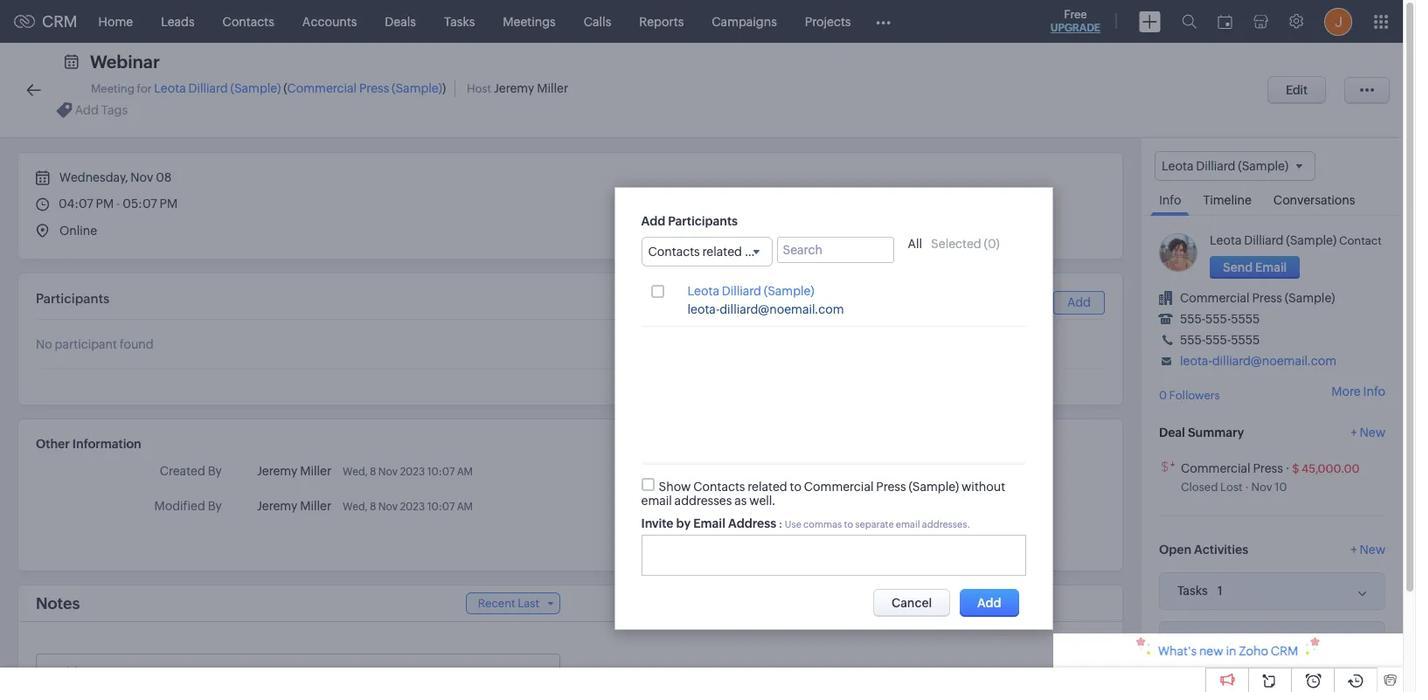 Task type: describe. For each thing, give the bounding box(es) containing it.
jeremy for modified by
[[257, 499, 298, 513]]

activities
[[1194, 543, 1249, 557]]

cancel link
[[873, 589, 951, 617]]

by
[[676, 516, 691, 530]]

(sample) inside show contacts related to commercial press (sample) without email addresses as well.
[[909, 480, 959, 494]]

without
[[962, 480, 1006, 494]]

dilliard@noemail.com inside leota dilliard (sample) leota-dilliard@noemail.com
[[720, 302, 844, 316]]

last
[[518, 597, 539, 610]]

what's new in zoho crm
[[1158, 644, 1299, 658]]

contact
[[1339, 234, 1382, 248]]

invite
[[641, 516, 674, 530]]

found
[[120, 338, 154, 351]]

10:07 for created by
[[427, 466, 455, 478]]

crm link
[[14, 12, 77, 31]]

0 horizontal spatial commercial press (sample) link
[[287, 81, 442, 95]]

dilliard for leota dilliard (sample) leota-dilliard@noemail.com
[[722, 284, 762, 298]]

nov inside commercial press · $ 45,000.00 closed lost · nov 10
[[1252, 481, 1273, 494]]

show contacts related to commercial press (sample) without email addresses as well.
[[641, 480, 1006, 508]]

use
[[785, 519, 802, 530]]

1 vertical spatial crm
[[1271, 644, 1299, 658]]

jeremy miller for modified by
[[257, 499, 332, 513]]

Search text field
[[777, 237, 894, 263]]

commercial press link
[[1181, 461, 1283, 475]]

leota-dilliard@noemail.com
[[1180, 354, 1337, 368]]

new
[[1200, 644, 1224, 658]]

show
[[659, 480, 691, 494]]

what's new in zoho crm link
[[1054, 634, 1403, 668]]

2023 for created by
[[400, 466, 425, 478]]

create menu image
[[1139, 11, 1161, 32]]

1 vertical spatial 0
[[1159, 389, 1167, 402]]

am for modified by
[[457, 501, 473, 513]]

0 horizontal spatial leota dilliard (sample) link
[[154, 81, 281, 95]]

0 followers
[[1159, 389, 1220, 402]]

reports link
[[625, 0, 698, 42]]

:
[[779, 517, 783, 530]]

press inside field
[[831, 244, 861, 258]]

online
[[59, 224, 97, 238]]

email inside show contacts related to commercial press (sample) without email addresses as well.
[[641, 494, 672, 508]]

(sample) down conversations
[[1286, 234, 1337, 248]]

1 horizontal spatial )
[[996, 237, 1000, 251]]

1 horizontal spatial ·
[[1286, 461, 1290, 475]]

meetings link
[[489, 0, 570, 42]]

created
[[160, 464, 205, 478]]

addresses
[[675, 494, 732, 508]]

open
[[1159, 543, 1192, 557]]

0 horizontal spatial participants
[[36, 291, 110, 306]]

1 vertical spatial info
[[1364, 385, 1386, 399]]

contacts link
[[209, 0, 288, 42]]

0 vertical spatial (
[[283, 81, 287, 95]]

free
[[1064, 8, 1087, 21]]

0 vertical spatial miller
[[537, 81, 568, 95]]

free upgrade
[[1051, 8, 1101, 34]]

commercial inside field
[[759, 244, 829, 258]]

2 + new from the top
[[1351, 543, 1386, 557]]

1 5555 from the top
[[1231, 312, 1260, 326]]

more info link
[[1332, 385, 1386, 399]]

45,000.00
[[1302, 462, 1360, 475]]

2 pm from the left
[[160, 197, 178, 211]]

miller for modified by
[[300, 499, 332, 513]]

leota- inside leota dilliard (sample) leota-dilliard@noemail.com
[[688, 302, 720, 316]]

0 vertical spatial leota
[[154, 81, 186, 95]]

2 + from the top
[[1351, 543, 1358, 557]]

04:07 pm - 05:07 pm
[[59, 197, 178, 211]]

1 vertical spatial dilliard@noemail.com
[[1213, 354, 1337, 368]]

deals link
[[371, 0, 430, 42]]

2 555-555-5555 from the top
[[1180, 333, 1260, 347]]

meeting
[[91, 82, 135, 95]]

1 vertical spatial commercial press (sample) link
[[1180, 291, 1336, 305]]

what's
[[1158, 644, 1197, 658]]

other
[[36, 437, 70, 451]]

leota dilliard (sample) link for leota dilliard (sample) contact
[[1210, 234, 1337, 248]]

well.
[[749, 494, 776, 508]]

contacts inside show contacts related to commercial press (sample) without email addresses as well.
[[694, 480, 745, 494]]

contacts for contacts related to commercial press (sample)
[[648, 244, 700, 258]]

information
[[72, 437, 141, 451]]

campaigns link
[[698, 0, 791, 42]]

0 horizontal spatial 0
[[988, 237, 996, 251]]

email
[[694, 516, 726, 530]]

host jeremy miller
[[467, 81, 568, 95]]

wed, 8 nov 2023 10:07 am for modified by
[[343, 501, 473, 513]]

8 for modified by
[[370, 501, 376, 513]]

Contacts related to Commercial Press (Sample) field
[[641, 237, 914, 266]]

deal
[[1159, 426, 1186, 440]]

leads
[[161, 14, 195, 28]]

info link
[[1151, 181, 1190, 216]]

no
[[36, 338, 52, 351]]

wednesday, nov 08
[[57, 171, 172, 184]]

add for add
[[1068, 296, 1091, 310]]

05:07
[[123, 197, 157, 211]]

(sample) down contacts "link"
[[230, 81, 281, 95]]

1 555-555-5555 from the top
[[1180, 312, 1260, 326]]

press up 'leota-dilliard@noemail.com' link
[[1253, 291, 1283, 305]]

home link
[[84, 0, 147, 42]]

cancel
[[892, 596, 932, 610]]

10:07 for modified by
[[427, 501, 455, 513]]

commercial press · $ 45,000.00 closed lost · nov 10
[[1181, 461, 1360, 494]]

all link
[[908, 237, 923, 251]]

add for add participants
[[641, 214, 666, 228]]

modified by
[[154, 499, 222, 513]]

leota dilliard (sample) leota-dilliard@noemail.com
[[688, 284, 844, 316]]

0 vertical spatial )
[[442, 81, 446, 95]]

commercial up leota-dilliard@noemail.com
[[1180, 291, 1250, 305]]

tasks link
[[430, 0, 489, 42]]

meetings
[[503, 14, 556, 28]]

0 vertical spatial dilliard
[[188, 81, 228, 95]]

0 vertical spatial participants
[[668, 214, 738, 228]]

more
[[1332, 385, 1361, 399]]

04:07
[[59, 197, 93, 211]]

projects link
[[791, 0, 865, 42]]

0 horizontal spatial ·
[[1245, 481, 1249, 494]]

open activities
[[1159, 543, 1249, 557]]

add participants
[[641, 214, 738, 228]]

zoho
[[1239, 644, 1269, 658]]

all
[[908, 237, 923, 251]]

upgrade
[[1051, 22, 1101, 34]]

summary
[[1188, 426, 1244, 440]]

commas
[[804, 519, 842, 530]]

home
[[98, 14, 133, 28]]

am for created by
[[457, 466, 473, 478]]

(sample) left host
[[392, 81, 442, 95]]

more info
[[1332, 385, 1386, 399]]

commercial press (sample)
[[1180, 291, 1336, 305]]

invite by email address : use commas to separate email addresses.
[[641, 516, 971, 530]]

commercial down the accounts
[[287, 81, 357, 95]]

1 new from the top
[[1360, 426, 1386, 440]]



Task type: vqa. For each thing, say whether or not it's contained in the screenshot.
3rd Holiday name text box from the top of the page
no



Task type: locate. For each thing, give the bounding box(es) containing it.
participants up participant
[[36, 291, 110, 306]]

deal summary
[[1159, 426, 1244, 440]]

2 vertical spatial leota dilliard (sample) link
[[688, 284, 815, 299]]

calendar image
[[1218, 14, 1233, 28]]

1 horizontal spatial commercial press (sample) link
[[1180, 291, 1336, 305]]

by right modified
[[208, 499, 222, 513]]

dilliard@noemail.com down commercial press (sample)
[[1213, 354, 1337, 368]]

info left timeline
[[1159, 193, 1182, 207]]

0 vertical spatial contacts
[[223, 14, 274, 28]]

2 am from the top
[[457, 501, 473, 513]]

1 wed, 8 nov 2023 10:07 am from the top
[[343, 466, 473, 478]]

2 5555 from the top
[[1231, 333, 1260, 347]]

1 vertical spatial 5555
[[1231, 333, 1260, 347]]

5555 down commercial press (sample)
[[1231, 312, 1260, 326]]

contacts inside "link"
[[223, 14, 274, 28]]

0 vertical spatial ·
[[1286, 461, 1290, 475]]

by right the created
[[208, 464, 222, 478]]

related right the as
[[748, 480, 788, 494]]

projects
[[805, 14, 851, 28]]

commercial press (sample) link up 'leota-dilliard@noemail.com' link
[[1180, 291, 1336, 305]]

by for modified by
[[208, 499, 222, 513]]

1 vertical spatial (
[[984, 237, 988, 251]]

1 vertical spatial 555-555-5555
[[1180, 333, 1260, 347]]

wed, for created by
[[343, 466, 368, 478]]

created by
[[160, 464, 222, 478]]

leota down add participants
[[688, 284, 720, 298]]

conversations link
[[1265, 181, 1364, 215]]

2 horizontal spatial leota dilliard (sample) link
[[1210, 234, 1337, 248]]

as
[[735, 494, 747, 508]]

leota dilliard (sample) link down contacts related to commercial press (sample) field
[[688, 284, 815, 299]]

2 vertical spatial leota
[[688, 284, 720, 298]]

crm
[[42, 12, 77, 31], [1271, 644, 1299, 658]]

deals
[[385, 14, 416, 28]]

1 vertical spatial jeremy
[[257, 464, 298, 478]]

related inside field
[[703, 244, 742, 258]]

08
[[156, 171, 172, 184]]

1 vertical spatial participants
[[36, 291, 110, 306]]

wed,
[[343, 466, 368, 478], [343, 501, 368, 513]]

0 horizontal spatial to
[[745, 244, 757, 258]]

0 horizontal spatial crm
[[42, 12, 77, 31]]

8 for created by
[[370, 466, 376, 478]]

to inside invite by email address : use commas to separate email addresses.
[[844, 519, 853, 530]]

1 vertical spatial to
[[790, 480, 802, 494]]

commercial up leota dilliard (sample) leota-dilliard@noemail.com
[[759, 244, 829, 258]]

to
[[745, 244, 757, 258], [790, 480, 802, 494], [844, 519, 853, 530]]

commercial inside commercial press · $ 45,000.00 closed lost · nov 10
[[1181, 461, 1251, 475]]

for
[[137, 82, 152, 95]]

calls
[[584, 14, 611, 28]]

0 vertical spatial wed,
[[343, 466, 368, 478]]

· left $
[[1286, 461, 1290, 475]]

5555 up 'leota-dilliard@noemail.com' link
[[1231, 333, 1260, 347]]

2 vertical spatial contacts
[[694, 480, 745, 494]]

0 vertical spatial 8
[[370, 466, 376, 478]]

0 horizontal spatial related
[[703, 244, 742, 258]]

leota-dilliard@noemail.com link
[[1180, 354, 1337, 368]]

create menu element
[[1129, 0, 1172, 42]]

miller for created by
[[300, 464, 332, 478]]

1 vertical spatial miller
[[300, 464, 332, 478]]

2023 for modified by
[[400, 501, 425, 513]]

press up separate
[[876, 480, 906, 494]]

press left the all link
[[831, 244, 861, 258]]

2 horizontal spatial dilliard
[[1244, 234, 1284, 248]]

1 vertical spatial leota dilliard (sample) link
[[1210, 234, 1337, 248]]

leota down timeline
[[1210, 234, 1242, 248]]

commercial inside show contacts related to commercial press (sample) without email addresses as well.
[[804, 480, 874, 494]]

to right commas
[[844, 519, 853, 530]]

+ down "more info"
[[1351, 426, 1358, 440]]

all selected ( 0 )
[[908, 237, 1000, 251]]

0 horizontal spatial email
[[641, 494, 672, 508]]

dilliard down contacts related to commercial press (sample) field
[[722, 284, 762, 298]]

+ new link
[[1351, 426, 1386, 448]]

participant
[[55, 338, 117, 351]]

wednesday,
[[59, 171, 128, 184]]

1 vertical spatial +
[[1351, 543, 1358, 557]]

(sample) down leota dilliard (sample) contact
[[1285, 291, 1336, 305]]

contacts for contacts
[[223, 14, 274, 28]]

1 + from the top
[[1351, 426, 1358, 440]]

1 vertical spatial add
[[1068, 296, 1091, 310]]

2 10:07 from the top
[[427, 501, 455, 513]]

leota for leota dilliard (sample) leota-dilliard@noemail.com
[[688, 284, 720, 298]]

0 right selected
[[988, 237, 996, 251]]

2 horizontal spatial leota
[[1210, 234, 1242, 248]]

followers
[[1170, 389, 1220, 402]]

0 vertical spatial wed, 8 nov 2023 10:07 am
[[343, 466, 473, 478]]

1 vertical spatial 10:07
[[427, 501, 455, 513]]

separate
[[855, 519, 894, 530]]

leota dilliard (sample) link down conversations
[[1210, 234, 1337, 248]]

2 jeremy miller from the top
[[257, 499, 332, 513]]

commercial press (sample) link down the accounts
[[287, 81, 442, 95]]

1 vertical spatial + new
[[1351, 543, 1386, 557]]

1 jeremy miller from the top
[[257, 464, 332, 478]]

dilliard down timeline
[[1244, 234, 1284, 248]]

wed, 8 nov 2023 10:07 am
[[343, 466, 473, 478], [343, 501, 473, 513]]

1 vertical spatial ·
[[1245, 481, 1249, 494]]

555-555-5555 up 'leota-dilliard@noemail.com' link
[[1180, 333, 1260, 347]]

press up 10
[[1253, 461, 1283, 475]]

contacts inside field
[[648, 244, 700, 258]]

meeting for leota dilliard (sample) ( commercial press (sample) )
[[91, 81, 446, 95]]

leota dilliard (sample) link right for
[[154, 81, 281, 95]]

related inside show contacts related to commercial press (sample) without email addresses as well.
[[748, 480, 788, 494]]

leota-
[[688, 302, 720, 316], [1180, 354, 1213, 368]]

1 horizontal spatial to
[[790, 480, 802, 494]]

recent last
[[478, 597, 539, 610]]

search image
[[1182, 14, 1197, 29]]

leota dilliard (sample) link for leota dilliard (sample) leota-dilliard@noemail.com
[[688, 284, 815, 299]]

0 vertical spatial crm
[[42, 12, 77, 31]]

1 horizontal spatial participants
[[668, 214, 738, 228]]

wed, for modified by
[[343, 501, 368, 513]]

0 vertical spatial jeremy
[[494, 81, 535, 95]]

None button
[[1268, 76, 1327, 104], [1210, 256, 1300, 279], [960, 589, 1019, 617], [1268, 76, 1327, 104], [1210, 256, 1300, 279], [960, 589, 1019, 617]]

1 vertical spatial related
[[748, 480, 788, 494]]

0 horizontal spatial dilliard
[[188, 81, 228, 95]]

0 vertical spatial + new
[[1351, 426, 1386, 440]]

profile element
[[1314, 0, 1363, 42]]

1 10:07 from the top
[[427, 466, 455, 478]]

pm down 08 at the left top
[[160, 197, 178, 211]]

1 horizontal spatial dilliard@noemail.com
[[1213, 354, 1337, 368]]

dilliard inside leota dilliard (sample) leota-dilliard@noemail.com
[[722, 284, 762, 298]]

0 vertical spatial 5555
[[1231, 312, 1260, 326]]

0 vertical spatial jeremy miller
[[257, 464, 332, 478]]

contacts up meeting for leota dilliard (sample) ( commercial press (sample) )
[[223, 14, 274, 28]]

contacts
[[223, 14, 274, 28], [648, 244, 700, 258], [694, 480, 745, 494]]

) left host
[[442, 81, 446, 95]]

10
[[1275, 481, 1287, 494]]

search element
[[1172, 0, 1208, 43]]

by
[[208, 464, 222, 478], [208, 499, 222, 513]]

press inside show contacts related to commercial press (sample) without email addresses as well.
[[876, 480, 906, 494]]

lost
[[1221, 481, 1243, 494]]

1 horizontal spatial 0
[[1159, 389, 1167, 402]]

0 left followers
[[1159, 389, 1167, 402]]

1 horizontal spatial email
[[896, 519, 920, 530]]

(sample) down contacts related to commercial press (sample) at the top
[[764, 284, 815, 298]]

closed
[[1181, 481, 1218, 494]]

webinar
[[90, 52, 160, 72]]

1 + new from the top
[[1351, 426, 1386, 440]]

0 vertical spatial 0
[[988, 237, 996, 251]]

(sample) left selected
[[864, 244, 914, 258]]

1 horizontal spatial pm
[[160, 197, 178, 211]]

leota for leota dilliard (sample) contact
[[1210, 234, 1242, 248]]

to inside show contacts related to commercial press (sample) without email addresses as well.
[[790, 480, 802, 494]]

related down add participants
[[703, 244, 742, 258]]

0 vertical spatial add
[[641, 214, 666, 228]]

1 vertical spatial 2023
[[400, 501, 425, 513]]

accounts link
[[288, 0, 371, 42]]

(sample) inside contacts related to commercial press (sample) field
[[864, 244, 914, 258]]

dilliard for leota dilliard (sample) contact
[[1244, 234, 1284, 248]]

$
[[1293, 462, 1300, 475]]

to inside field
[[745, 244, 757, 258]]

jeremy for created by
[[257, 464, 298, 478]]

0 vertical spatial email
[[641, 494, 672, 508]]

timeline
[[1204, 193, 1252, 207]]

by for created by
[[208, 464, 222, 478]]

info
[[1159, 193, 1182, 207], [1364, 385, 1386, 399]]

0 vertical spatial 555-555-5555
[[1180, 312, 1260, 326]]

email up the invite
[[641, 494, 672, 508]]

email right separate
[[896, 519, 920, 530]]

0 vertical spatial dilliard@noemail.com
[[720, 302, 844, 316]]

1 vertical spatial contacts
[[648, 244, 700, 258]]

no participant found
[[36, 338, 154, 351]]

profile image
[[1325, 7, 1353, 35]]

10:07
[[427, 466, 455, 478], [427, 501, 455, 513]]

0 vertical spatial 10:07
[[427, 466, 455, 478]]

2 2023 from the top
[[400, 501, 425, 513]]

contacts related to commercial press (sample)
[[648, 244, 914, 258]]

0 vertical spatial info
[[1159, 193, 1182, 207]]

dilliard@noemail.com
[[720, 302, 844, 316], [1213, 354, 1337, 368]]

1 vertical spatial jeremy miller
[[257, 499, 332, 513]]

in
[[1226, 644, 1237, 658]]

1 horizontal spatial leota dilliard (sample) link
[[688, 284, 815, 299]]

1 horizontal spatial leota
[[688, 284, 720, 298]]

1 vertical spatial )
[[996, 237, 1000, 251]]

add link
[[1054, 291, 1105, 315]]

addresses.
[[922, 519, 971, 530]]

commercial up commas
[[804, 480, 874, 494]]

2 vertical spatial jeremy
[[257, 499, 298, 513]]

press down deals
[[359, 81, 389, 95]]

1 vertical spatial email
[[896, 519, 920, 530]]

selected
[[931, 237, 982, 251]]

0 vertical spatial commercial press (sample) link
[[287, 81, 442, 95]]

to up leota dilliard (sample) leota-dilliard@noemail.com
[[745, 244, 757, 258]]

reports
[[639, 14, 684, 28]]

0 vertical spatial to
[[745, 244, 757, 258]]

1 horizontal spatial related
[[748, 480, 788, 494]]

leota inside leota dilliard (sample) leota-dilliard@noemail.com
[[688, 284, 720, 298]]

0 horizontal spatial (
[[283, 81, 287, 95]]

0 horizontal spatial pm
[[96, 197, 114, 211]]

participants
[[668, 214, 738, 228], [36, 291, 110, 306]]

1 vertical spatial leota-
[[1180, 354, 1213, 368]]

2 wed, from the top
[[343, 501, 368, 513]]

leota right for
[[154, 81, 186, 95]]

accounts
[[302, 14, 357, 28]]

1 vertical spatial 8
[[370, 501, 376, 513]]

wed, 8 nov 2023 10:07 am for created by
[[343, 466, 473, 478]]

) right selected
[[996, 237, 1000, 251]]

contacts down add participants
[[648, 244, 700, 258]]

1 wed, from the top
[[343, 466, 368, 478]]

info right the more
[[1364, 385, 1386, 399]]

2 vertical spatial dilliard
[[722, 284, 762, 298]]

conversations
[[1274, 193, 1356, 207]]

1 horizontal spatial crm
[[1271, 644, 1299, 658]]

0 vertical spatial leota dilliard (sample) link
[[154, 81, 281, 95]]

1 horizontal spatial leota-
[[1180, 354, 1213, 368]]

host
[[467, 82, 491, 95]]

0 horizontal spatial leota-
[[688, 302, 720, 316]]

555-555-5555 down commercial press (sample)
[[1180, 312, 1260, 326]]

( right selected
[[984, 237, 988, 251]]

dilliard right for
[[188, 81, 228, 95]]

campaigns
[[712, 14, 777, 28]]

0 vertical spatial by
[[208, 464, 222, 478]]

timeline link
[[1195, 181, 1261, 215]]

leota dilliard (sample) contact
[[1210, 234, 1382, 248]]

add inside 'link'
[[1068, 296, 1091, 310]]

other information
[[36, 437, 141, 451]]

0 horizontal spatial info
[[1159, 193, 1182, 207]]

1 vertical spatial am
[[457, 501, 473, 513]]

participants up contacts related to commercial press (sample) field
[[668, 214, 738, 228]]

0 horizontal spatial )
[[442, 81, 446, 95]]

0
[[988, 237, 996, 251], [1159, 389, 1167, 402]]

tasks
[[444, 14, 475, 28]]

email
[[641, 494, 672, 508], [896, 519, 920, 530]]

2 wed, 8 nov 2023 10:07 am from the top
[[343, 501, 473, 513]]

calls link
[[570, 0, 625, 42]]

press inside commercial press · $ 45,000.00 closed lost · nov 10
[[1253, 461, 1283, 475]]

Add a note... field
[[37, 664, 559, 681]]

dilliard@noemail.com down contacts related to commercial press (sample) at the top
[[720, 302, 844, 316]]

0 vertical spatial am
[[457, 466, 473, 478]]

(sample) up addresses.
[[909, 480, 959, 494]]

( down contacts "link"
[[283, 81, 287, 95]]

1 am from the top
[[457, 466, 473, 478]]

1 vertical spatial wed, 8 nov 2023 10:07 am
[[343, 501, 473, 513]]

1 vertical spatial by
[[208, 499, 222, 513]]

1 vertical spatial leota
[[1210, 234, 1242, 248]]

0 vertical spatial new
[[1360, 426, 1386, 440]]

email inside invite by email address : use commas to separate email addresses.
[[896, 519, 920, 530]]

address
[[728, 516, 777, 530]]

commercial press (sample) link
[[287, 81, 442, 95], [1180, 291, 1336, 305]]

crm left home
[[42, 12, 77, 31]]

to right well.
[[790, 480, 802, 494]]

2 8 from the top
[[370, 501, 376, 513]]

0 horizontal spatial add
[[641, 214, 666, 228]]

leota
[[154, 81, 186, 95], [1210, 234, 1242, 248], [688, 284, 720, 298]]

·
[[1286, 461, 1290, 475], [1245, 481, 1249, 494]]

1 horizontal spatial add
[[1068, 296, 1091, 310]]

crm right 'zoho'
[[1271, 644, 1299, 658]]

)
[[442, 81, 446, 95], [996, 237, 1000, 251]]

1 vertical spatial dilliard
[[1244, 234, 1284, 248]]

leota dilliard (sample) link
[[154, 81, 281, 95], [1210, 234, 1337, 248], [688, 284, 815, 299]]

555-
[[1180, 312, 1206, 326], [1206, 312, 1231, 326], [1180, 333, 1206, 347], [1206, 333, 1231, 347]]

(sample) inside leota dilliard (sample) leota-dilliard@noemail.com
[[764, 284, 815, 298]]

pm
[[96, 197, 114, 211], [160, 197, 178, 211]]

1 2023 from the top
[[400, 466, 425, 478]]

leads link
[[147, 0, 209, 42]]

commercial up lost
[[1181, 461, 1251, 475]]

1 vertical spatial wed,
[[343, 501, 368, 513]]

recent
[[478, 597, 516, 610]]

2 by from the top
[[208, 499, 222, 513]]

1 by from the top
[[208, 464, 222, 478]]

miller
[[537, 81, 568, 95], [300, 464, 332, 478], [300, 499, 332, 513]]

0 horizontal spatial leota
[[154, 81, 186, 95]]

· right lost
[[1245, 481, 1249, 494]]

0 horizontal spatial dilliard@noemail.com
[[720, 302, 844, 316]]

1 pm from the left
[[96, 197, 114, 211]]

modified
[[154, 499, 205, 513]]

2 new from the top
[[1360, 543, 1386, 557]]

+ down 45,000.00
[[1351, 543, 1358, 557]]

pm left -
[[96, 197, 114, 211]]

jeremy miller for created by
[[257, 464, 332, 478]]

1 8 from the top
[[370, 466, 376, 478]]

contacts up email
[[694, 480, 745, 494]]

1 horizontal spatial info
[[1364, 385, 1386, 399]]



